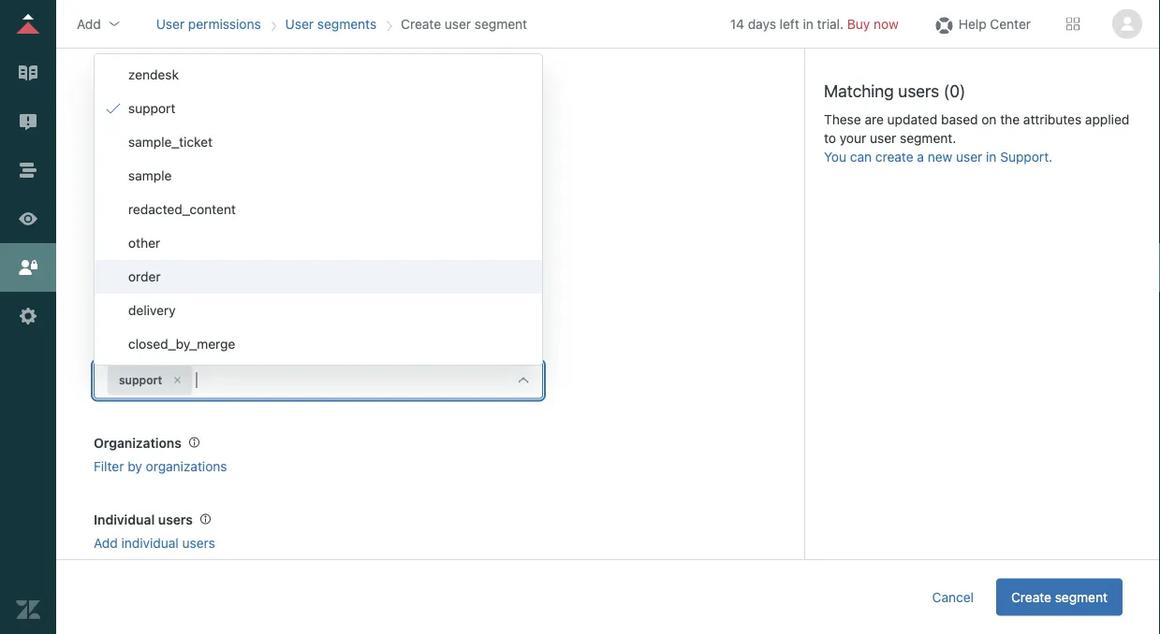 Task type: locate. For each thing, give the bounding box(es) containing it.
1 vertical spatial add
[[94, 536, 118, 552]]

users and organizations matching any of these tags element
[[94, 362, 543, 400]]

0 vertical spatial support
[[128, 101, 175, 116]]

14
[[730, 16, 744, 31]]

user
[[445, 16, 471, 31], [870, 130, 897, 146], [956, 149, 983, 165], [167, 177, 193, 192]]

permissions
[[188, 16, 261, 31]]

0 vertical spatial individual
[[416, 177, 474, 192]]

cancel
[[932, 590, 974, 605]]

in right left
[[803, 16, 814, 31]]

of right the any
[[343, 333, 356, 348]]

your up can
[[840, 130, 867, 146]]

tags,
[[282, 177, 312, 192]]

can
[[850, 149, 872, 165]]

help center button
[[927, 10, 1037, 38]]

users up order
[[94, 230, 130, 245]]

0 vertical spatial tags
[[394, 230, 422, 245]]

delivery option
[[95, 294, 542, 328]]

you
[[824, 149, 847, 165]]

based
[[941, 112, 978, 127]]

organizations for users and organizations matching any of these tags
[[160, 333, 246, 348]]

2 user from the left
[[285, 16, 314, 31]]

filter by organizations link
[[94, 459, 227, 475]]

1 horizontal spatial create
[[1011, 590, 1052, 605]]

(
[[155, 91, 159, 106]]

0 vertical spatial add
[[77, 16, 101, 31]]

add inside dropdown button
[[77, 16, 101, 31]]

1 user from the left
[[156, 16, 185, 31]]

delivery
[[128, 303, 176, 318]]

these up users and organizations matching any of these tags field
[[359, 333, 394, 348]]

users down the delivery
[[94, 333, 130, 348]]

1 horizontal spatial user
[[285, 16, 314, 31]]

individual
[[94, 513, 155, 528]]

of
[[339, 230, 352, 245], [343, 333, 356, 348]]

and for users and organizations matching any of these tags
[[134, 333, 157, 348]]

organizations for users and organizations matching all of these tags
[[160, 230, 246, 245]]

support option inside users and organizations matching any of these tags element
[[108, 366, 192, 396]]

tags for users and organizations matching any of these tags
[[398, 333, 426, 348]]

user permissions image
[[16, 256, 40, 280]]

redacted_content option
[[95, 193, 542, 227]]

matching left all
[[249, 230, 308, 245]]

remove image
[[172, 376, 183, 387]]

add for add
[[77, 16, 101, 31]]

add
[[77, 16, 101, 31], [94, 536, 118, 552]]

other option
[[95, 227, 542, 260]]

1 horizontal spatial individual
[[416, 177, 474, 192]]

tags down the or
[[394, 230, 422, 245]]

users
[[181, 61, 216, 76], [898, 81, 940, 101], [158, 513, 193, 528], [182, 536, 215, 552]]

1 vertical spatial individual
[[121, 536, 179, 552]]

support
[[128, 101, 175, 116], [119, 375, 162, 388]]

users and organizations matching any of these tags
[[94, 333, 426, 348]]

matching
[[249, 230, 308, 245], [249, 333, 308, 348]]

0 vertical spatial your
[[840, 130, 867, 146]]

user
[[156, 16, 185, 31], [285, 16, 314, 31]]

support.
[[1000, 149, 1053, 165]]

filter
[[94, 459, 124, 475]]

0 horizontal spatial individual
[[121, 536, 179, 552]]

buy
[[847, 16, 870, 31]]

0 vertical spatial these
[[356, 230, 391, 245]]

1 vertical spatial support
[[119, 375, 162, 388]]

1 vertical spatial of
[[343, 333, 356, 348]]

0 horizontal spatial user
[[156, 16, 185, 31]]

attributes
[[1024, 112, 1082, 127]]

create segment
[[1011, 590, 1108, 605]]

individual inside attributes define your user segment with tags, organizations or individual users.
[[416, 177, 474, 192]]

arrange content image
[[16, 158, 40, 183]]

organizations inside attributes define your user segment with tags, organizations or individual users.
[[315, 177, 397, 192]]

all
[[312, 230, 336, 245]]

0 horizontal spatial your
[[136, 177, 163, 192]]

these
[[356, 230, 391, 245], [359, 333, 394, 348]]

users and organizations matching all of these tags
[[94, 230, 422, 245]]

closed_by_merge
[[128, 337, 235, 352]]

0 horizontal spatial in
[[166, 61, 177, 76]]

matching left the any
[[249, 333, 308, 348]]

zendesk option
[[95, 58, 542, 92]]

and
[[134, 230, 157, 245], [134, 333, 157, 348]]

0 vertical spatial matching
[[249, 230, 308, 245]]

moderate content image
[[16, 110, 40, 134]]

support option down closed_by_merge
[[108, 366, 192, 396]]

user segments link
[[285, 16, 377, 31]]

and down the delivery
[[134, 333, 157, 348]]

support option up attributes define your user segment with tags, organizations or individual users.
[[95, 92, 542, 125]]

order option
[[95, 260, 542, 294]]

users
[[94, 230, 130, 245], [94, 333, 130, 348]]

create
[[401, 16, 441, 31], [1011, 590, 1052, 605]]

organizations
[[94, 436, 182, 451]]

create inside the create segment button
[[1011, 590, 1052, 605]]

0 vertical spatial segment
[[475, 16, 527, 31]]

user up 'signed-in users'
[[156, 16, 185, 31]]

individual
[[416, 177, 474, 192], [121, 536, 179, 552]]

organizations up the redacted_content option
[[315, 177, 397, 192]]

0 vertical spatial of
[[339, 230, 352, 245]]

support inside the users and organizations matching any of these tags list box
[[128, 101, 175, 116]]

1 vertical spatial your
[[136, 177, 163, 192]]

customize design image
[[16, 207, 40, 231]]

in left support. at the right of page
[[986, 149, 997, 165]]

tags up users and organizations matching any of these tags field
[[398, 333, 426, 348]]

1 vertical spatial users
[[94, 333, 130, 348]]

users up add individual users link
[[158, 513, 193, 528]]

support left remove image
[[119, 375, 162, 388]]

create
[[876, 149, 914, 165]]

1 vertical spatial support option
[[108, 366, 192, 396]]

1 vertical spatial segment
[[197, 177, 249, 192]]

1 and from the top
[[134, 230, 157, 245]]

2 users from the top
[[94, 333, 130, 348]]

matching
[[824, 81, 894, 101]]

your
[[840, 130, 867, 146], [136, 177, 163, 192]]

of for all
[[339, 230, 352, 245]]

of right all
[[339, 230, 352, 245]]

staff ( admins, agents
[[116, 91, 254, 106]]

segment
[[475, 16, 527, 31], [197, 177, 249, 192], [1055, 590, 1108, 605]]

2 vertical spatial in
[[986, 149, 997, 165]]

2 vertical spatial segment
[[1055, 590, 1108, 605]]

your inside these are updated based on the attributes applied to your user segment. you can create a new user in support.
[[840, 130, 867, 146]]

zendesk image
[[16, 598, 40, 623]]

1 vertical spatial these
[[359, 333, 394, 348]]

you can create a new user in support. link
[[824, 149, 1053, 165]]

in
[[803, 16, 814, 31], [166, 61, 177, 76], [986, 149, 997, 165]]

tags
[[394, 230, 422, 245], [398, 333, 426, 348]]

1 vertical spatial create
[[1011, 590, 1052, 605]]

organizations right by
[[146, 459, 227, 475]]

1 horizontal spatial in
[[803, 16, 814, 31]]

cancel button
[[917, 579, 989, 617]]

create user segment
[[401, 16, 527, 31]]

redacted_content
[[128, 202, 236, 217]]

manage articles image
[[16, 61, 40, 85]]

individual down individual users
[[121, 536, 179, 552]]

1 vertical spatial tags
[[398, 333, 426, 348]]

by
[[128, 459, 142, 475]]

user left segments
[[285, 16, 314, 31]]

(0)
[[944, 81, 966, 101]]

attributes
[[94, 148, 181, 172]]

and up order
[[134, 230, 157, 245]]

now
[[874, 16, 899, 31]]

2 matching from the top
[[249, 333, 308, 348]]

your inside attributes define your user segment with tags, organizations or individual users.
[[136, 177, 163, 192]]

organizations up remove image
[[160, 333, 246, 348]]

0 vertical spatial users
[[94, 230, 130, 245]]

1 vertical spatial and
[[134, 333, 157, 348]]

add for add individual users
[[94, 536, 118, 552]]

organizations down redacted_content
[[160, 230, 246, 245]]

1 matching from the top
[[249, 230, 308, 245]]

matching users (0)
[[824, 81, 966, 101]]

tags for users and organizations matching all of these tags
[[394, 230, 422, 245]]

in up admins,
[[166, 61, 177, 76]]

applied
[[1085, 112, 1130, 127]]

users up updated
[[898, 81, 940, 101]]

user for user permissions
[[156, 16, 185, 31]]

support inside users and organizations matching any of these tags element
[[119, 375, 162, 388]]

2 horizontal spatial in
[[986, 149, 997, 165]]

closed_by_merge option
[[95, 328, 542, 362]]

navigation
[[152, 10, 531, 38]]

your down attributes
[[136, 177, 163, 192]]

0 vertical spatial create
[[401, 16, 441, 31]]

support option
[[95, 92, 542, 125], [108, 366, 192, 396]]

1 vertical spatial matching
[[249, 333, 308, 348]]

these right all
[[356, 230, 391, 245]]

user permissions
[[156, 16, 261, 31]]

organizations
[[315, 177, 397, 192], [160, 230, 246, 245], [160, 333, 246, 348], [146, 459, 227, 475]]

add individual users link
[[94, 536, 215, 552]]

user inside attributes define your user segment with tags, organizations or individual users.
[[167, 177, 193, 192]]

2 and from the top
[[134, 333, 157, 348]]

0 vertical spatial and
[[134, 230, 157, 245]]

create right segments
[[401, 16, 441, 31]]

trial.
[[817, 16, 844, 31]]

other
[[128, 236, 160, 251]]

0 horizontal spatial segment
[[197, 177, 249, 192]]

support down zendesk
[[128, 101, 175, 116]]

new
[[928, 149, 953, 165]]

2 horizontal spatial segment
[[1055, 590, 1108, 605]]

support option inside the users and organizations matching any of these tags list box
[[95, 92, 542, 125]]

1 horizontal spatial your
[[840, 130, 867, 146]]

individual right the or
[[416, 177, 474, 192]]

add individual users
[[94, 536, 215, 552]]

user segments
[[285, 16, 377, 31]]

1 users from the top
[[94, 230, 130, 245]]

0 horizontal spatial create
[[401, 16, 441, 31]]

create right cancel
[[1011, 590, 1052, 605]]

0 vertical spatial support option
[[95, 92, 542, 125]]

days
[[748, 16, 776, 31]]



Task type: vqa. For each thing, say whether or not it's contained in the screenshot.
Signed-in users
yes



Task type: describe. For each thing, give the bounding box(es) containing it.
settings image
[[16, 304, 40, 329]]

to
[[824, 130, 836, 146]]

users and organizations matching any of these tags list box
[[94, 53, 543, 366]]

with
[[253, 177, 278, 192]]

sample option
[[95, 159, 542, 193]]

users up "staff ( admins, agents"
[[181, 61, 216, 76]]

updated
[[888, 112, 938, 127]]

these for all
[[356, 230, 391, 245]]

help
[[959, 16, 987, 31]]

staff
[[116, 91, 147, 106]]

create for create user segment
[[401, 16, 441, 31]]

signed-
[[116, 61, 166, 76]]

segment inside attributes define your user segment with tags, organizations or individual users.
[[197, 177, 249, 192]]

users down individual users
[[182, 536, 215, 552]]

sample_ticket
[[128, 134, 213, 150]]

or
[[400, 177, 413, 192]]

user for user segments
[[285, 16, 314, 31]]

these are updated based on the attributes applied to your user segment. you can create a new user in support.
[[824, 112, 1130, 165]]

the
[[1000, 112, 1020, 127]]

agents
[[212, 91, 254, 106]]

are
[[865, 112, 884, 127]]

zendesk products image
[[1067, 17, 1080, 30]]

add button
[[71, 10, 127, 38]]

of for any
[[343, 333, 356, 348]]

matching for any
[[249, 333, 308, 348]]

Users and organizations matching ANY of these tags field
[[196, 366, 503, 396]]

a
[[917, 149, 924, 165]]

help center
[[959, 16, 1031, 31]]

1 vertical spatial in
[[166, 61, 177, 76]]

segment inside button
[[1055, 590, 1108, 605]]

0 vertical spatial in
[[803, 16, 814, 31]]

navigation containing user permissions
[[152, 10, 531, 38]]

segments
[[317, 16, 377, 31]]

these for any
[[359, 333, 394, 348]]

in inside these are updated based on the attributes applied to your user segment. you can create a new user in support.
[[986, 149, 997, 165]]

users for users and organizations matching any of these tags
[[94, 333, 130, 348]]

filter by organizations
[[94, 459, 227, 475]]

user permissions link
[[156, 16, 261, 31]]

these
[[824, 112, 861, 127]]

sample
[[128, 168, 172, 184]]

on
[[982, 112, 997, 127]]

any
[[312, 333, 340, 348]]

organizations for filter by organizations
[[146, 459, 227, 475]]

users for users and organizations matching all of these tags
[[94, 230, 130, 245]]

attributes define your user segment with tags, organizations or individual users.
[[94, 148, 514, 192]]

sample_ticket option
[[95, 125, 542, 159]]

14 days left in trial. buy now
[[730, 16, 899, 31]]

segment.
[[900, 130, 956, 146]]

and for users and organizations matching all of these tags
[[134, 230, 157, 245]]

admins,
[[159, 91, 208, 106]]

1 horizontal spatial segment
[[475, 16, 527, 31]]

matching for all
[[249, 230, 308, 245]]

left
[[780, 16, 800, 31]]

order
[[128, 269, 161, 285]]

define
[[94, 177, 133, 192]]

signed-in users
[[116, 61, 216, 76]]

zendesk
[[128, 67, 179, 82]]

center
[[990, 16, 1031, 31]]

users.
[[477, 177, 514, 192]]

individual users
[[94, 513, 193, 528]]

create for create segment
[[1011, 590, 1052, 605]]

create segment button
[[996, 579, 1123, 617]]



